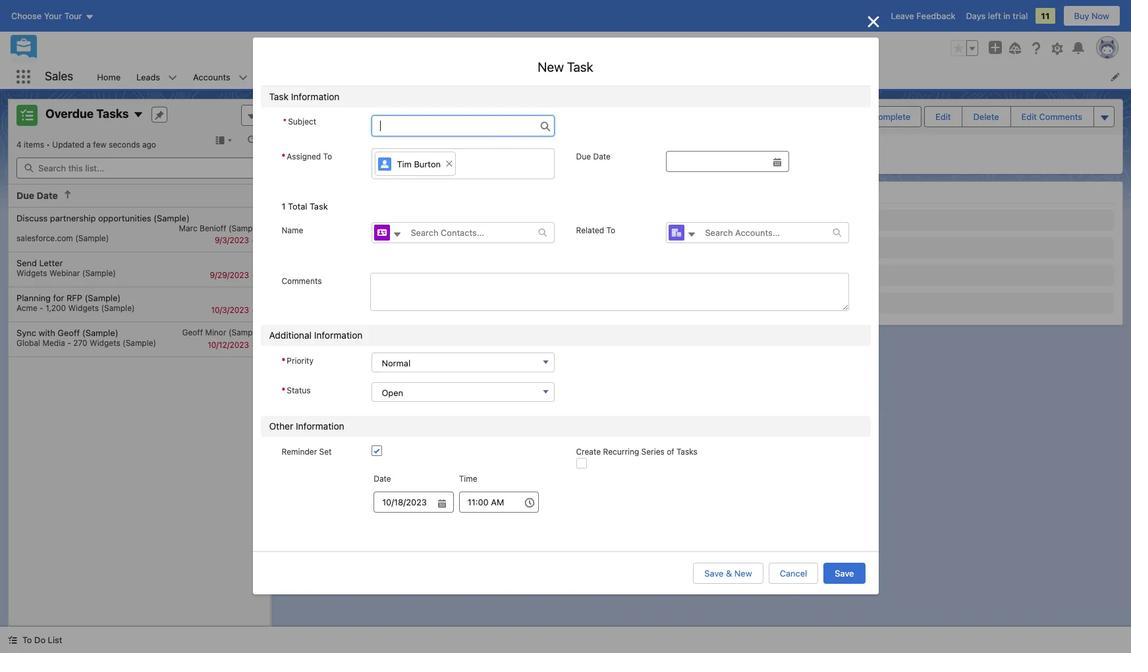 Task type: locate. For each thing, give the bounding box(es) containing it.
Search Overdue Tasks list view. search field
[[16, 158, 262, 179]]

0 horizontal spatial edit
[[936, 111, 951, 122]]

1 horizontal spatial due
[[576, 151, 591, 161]]

create recurring series of tasks
[[576, 447, 698, 456]]

due date
[[576, 151, 611, 161], [16, 190, 58, 201]]

None search field
[[16, 158, 262, 179]]

tasks up seconds
[[96, 107, 129, 121]]

0 horizontal spatial text default image
[[393, 230, 402, 239]]

2 list item from the left
[[742, 65, 795, 89]]

mark complete button
[[826, 106, 922, 127]]

sync with geoff (sample)
[[16, 327, 118, 338]]

information up subject
[[291, 91, 340, 102]]

1 horizontal spatial text default image
[[539, 228, 548, 237]]

edit left delete
[[936, 111, 951, 122]]

leads link
[[129, 65, 168, 89]]

0 vertical spatial text default image
[[63, 190, 72, 199]]

0 vertical spatial discuss
[[317, 113, 362, 127]]

1 horizontal spatial marc
[[292, 154, 313, 165]]

1 vertical spatial date
[[37, 190, 58, 201]]

2 horizontal spatial text default image
[[833, 228, 843, 237]]

leave
[[891, 11, 915, 21]]

* left the assigned
[[282, 151, 286, 161]]

webinar
[[49, 268, 80, 278]]

to do list button
[[0, 627, 70, 653]]

delete button
[[963, 107, 1010, 126]]

tasks right of
[[677, 447, 698, 456]]

text default image for related to
[[833, 228, 843, 237]]

none search field inside overdue tasks|tasks|list view element
[[16, 158, 262, 179]]

2 horizontal spatial date
[[593, 151, 611, 161]]

related
[[449, 141, 477, 151], [576, 225, 604, 235]]

overdue tasks status
[[16, 140, 52, 150]]

text default image up salesforce.com (sample)
[[63, 190, 72, 199]]

0 horizontal spatial related
[[449, 141, 477, 151]]

0 horizontal spatial text default image
[[8, 636, 17, 645]]

in
[[1004, 11, 1011, 21]]

0 horizontal spatial date
[[37, 190, 58, 201]]

leads list item
[[129, 65, 185, 89]]

0 vertical spatial benioff
[[316, 154, 346, 165]]

marc
[[292, 154, 313, 165], [179, 223, 197, 233]]

to inside related to salesforce.com (sample)
[[479, 141, 488, 151]]

save right cancel button
[[835, 568, 854, 579]]

1 geoff from the left
[[58, 327, 80, 338]]

1 horizontal spatial tasks
[[677, 447, 698, 456]]

group
[[951, 40, 979, 56], [826, 105, 1115, 128]]

1 vertical spatial salesforce.com
[[16, 233, 73, 243]]

to up comments text box
[[607, 225, 616, 235]]

1 vertical spatial information
[[314, 329, 363, 340]]

rfp
[[67, 292, 82, 303]]

salesforce.com (sample) link
[[450, 154, 556, 166]]

1 horizontal spatial salesforce.com
[[450, 154, 515, 165]]

geoff left "minor"
[[182, 327, 203, 337]]

1 vertical spatial due date
[[16, 190, 58, 201]]

9/3/2023
[[215, 235, 249, 245]]

1 horizontal spatial edit
[[1022, 111, 1037, 122]]

1 vertical spatial group
[[826, 105, 1115, 128]]

open
[[382, 387, 403, 398]]

to left do
[[22, 635, 32, 645]]

1 horizontal spatial comments
[[1040, 111, 1083, 122]]

(sample) inside related to salesforce.com (sample)
[[518, 154, 556, 165]]

0 vertical spatial marc
[[292, 154, 313, 165]]

1 edit from the left
[[936, 111, 951, 122]]

partnership up salesforce.com (sample)
[[50, 213, 96, 223]]

11
[[1042, 11, 1050, 21]]

a
[[87, 140, 91, 150]]

0 vertical spatial date
[[593, 151, 611, 161]]

1 horizontal spatial benioff
[[316, 154, 346, 165]]

text default image for name
[[539, 228, 548, 237]]

1 vertical spatial tasks
[[677, 447, 698, 456]]

text default image
[[63, 190, 72, 199], [688, 230, 697, 239], [8, 636, 17, 645]]

0 horizontal spatial salesforce.com
[[16, 233, 73, 243]]

buy now
[[1075, 11, 1110, 21]]

1 horizontal spatial discuss
[[317, 113, 362, 127]]

discuss right subject
[[317, 113, 362, 127]]

widgets right for
[[68, 303, 99, 313]]

edit right 'delete' button
[[1022, 111, 1037, 122]]

0 vertical spatial related
[[449, 141, 477, 151]]

10/3/2023
[[211, 305, 249, 315]]

open button
[[372, 382, 555, 402]]

0 vertical spatial opportunities
[[433, 113, 510, 127]]

1 vertical spatial marc
[[179, 223, 197, 233]]

mark
[[850, 111, 870, 122]]

1 vertical spatial opportunities
[[98, 213, 151, 223]]

salesforce.com
[[450, 154, 515, 165], [16, 233, 73, 243]]

list
[[89, 65, 1132, 89], [280, 133, 1123, 174]]

1 vertical spatial benioff
[[200, 223, 226, 233]]

1 vertical spatial related
[[576, 225, 604, 235]]

•
[[46, 140, 50, 150]]

Related To text field
[[698, 223, 833, 243]]

1 horizontal spatial geoff
[[182, 327, 203, 337]]

discuss
[[317, 113, 362, 127], [16, 213, 48, 223]]

1 horizontal spatial save
[[835, 568, 854, 579]]

0 vertical spatial partnership
[[364, 113, 431, 127]]

information
[[291, 91, 340, 102], [314, 329, 363, 340], [296, 420, 344, 431]]

0 horizontal spatial tasks
[[96, 107, 129, 121]]

opportunities inside "task discuss partnership opportunities (sample)"
[[433, 113, 510, 127]]

priority
[[287, 356, 314, 365]]

discuss up salesforce.com (sample)
[[16, 213, 48, 223]]

1 vertical spatial partnership
[[50, 213, 96, 223]]

0 vertical spatial widgets
[[16, 268, 47, 278]]

information right additional
[[314, 329, 363, 340]]

group containing mark complete
[[826, 105, 1115, 128]]

date
[[593, 151, 611, 161], [37, 190, 58, 201], [374, 474, 391, 484]]

1 vertical spatial new
[[735, 568, 752, 579]]

planning for rfp (sample)
[[16, 292, 121, 303]]

1 vertical spatial list
[[280, 133, 1123, 174]]

acme - 1,200 widgets (sample)
[[16, 303, 135, 313]]

2 vertical spatial information
[[296, 420, 344, 431]]

opportunities
[[433, 113, 510, 127], [98, 213, 151, 223]]

salesforce.com up send letter
[[16, 233, 73, 243]]

salesforce.com right the burton at top left
[[450, 154, 515, 165]]

partnership
[[364, 113, 431, 127], [50, 213, 96, 223]]

save left &
[[705, 568, 724, 579]]

series
[[642, 447, 665, 456]]

days
[[966, 11, 986, 21]]

0 horizontal spatial discuss
[[16, 213, 48, 223]]

accounts
[[193, 72, 230, 82]]

1 horizontal spatial new
[[735, 568, 752, 579]]

None text field
[[667, 151, 789, 172]]

* for status
[[282, 385, 286, 395]]

1 horizontal spatial opportunities
[[433, 113, 510, 127]]

trial
[[1013, 11, 1028, 21]]

2 vertical spatial date
[[374, 474, 391, 484]]

opportunities down the search overdue tasks list view. search field
[[98, 213, 151, 223]]

1 vertical spatial due
[[16, 190, 34, 201]]

opportunities up related to salesforce.com (sample)
[[433, 113, 510, 127]]

send letter
[[16, 257, 63, 268]]

2 edit from the left
[[1022, 111, 1037, 122]]

1 horizontal spatial text default image
[[63, 190, 72, 199]]

discuss inside "task discuss partnership opportunities (sample)"
[[317, 113, 362, 127]]

inverse image
[[866, 14, 881, 30]]

0 horizontal spatial save
[[705, 568, 724, 579]]

edit for edit
[[936, 111, 951, 122]]

1 horizontal spatial list item
[[742, 65, 795, 89]]

days left in trial
[[966, 11, 1028, 21]]

with
[[39, 327, 55, 338]]

* left priority
[[282, 356, 286, 365]]

0 horizontal spatial opportunities
[[98, 213, 151, 223]]

1 horizontal spatial -
[[67, 338, 71, 348]]

0 horizontal spatial due date
[[16, 190, 58, 201]]

1 vertical spatial text default image
[[688, 230, 697, 239]]

2 vertical spatial widgets
[[90, 338, 120, 348]]

- left 270
[[67, 338, 71, 348]]

marc benioff (sample) link
[[292, 154, 387, 166]]

0 horizontal spatial marc
[[179, 223, 197, 233]]

related down "task discuss partnership opportunities (sample)"
[[449, 141, 477, 151]]

None text field
[[372, 115, 555, 136]]

widgets
[[16, 268, 47, 278], [68, 303, 99, 313], [90, 338, 120, 348]]

edit comments
[[1022, 111, 1083, 122]]

2 vertical spatial text default image
[[8, 636, 17, 645]]

seconds
[[109, 140, 140, 150]]

0 vertical spatial -
[[40, 303, 43, 313]]

other information
[[269, 420, 344, 431]]

&
[[726, 568, 732, 579]]

0 vertical spatial list
[[89, 65, 1132, 89]]

list item
[[481, 65, 536, 89], [742, 65, 795, 89]]

text default image
[[539, 228, 548, 237], [833, 228, 843, 237], [393, 230, 402, 239]]

0 horizontal spatial -
[[40, 303, 43, 313]]

information up set
[[296, 420, 344, 431]]

0 vertical spatial due
[[576, 151, 591, 161]]

benioff down subject
[[316, 154, 346, 165]]

date inside group
[[374, 474, 391, 484]]

benioff inside "list"
[[316, 154, 346, 165]]

subject
[[288, 117, 316, 126]]

geoff right with
[[58, 327, 80, 338]]

information for other information
[[296, 420, 344, 431]]

widgets up the planning
[[16, 268, 47, 278]]

date inside overdue tasks|tasks|list view element
[[37, 190, 58, 201]]

tasks
[[96, 107, 129, 121], [677, 447, 698, 456]]

partnership inside discuss partnership opportunities (sample) marc benioff (sample)
[[50, 213, 96, 223]]

text default image left do
[[8, 636, 17, 645]]

marc inside discuss partnership opportunities (sample) marc benioff (sample)
[[179, 223, 197, 233]]

0 horizontal spatial new
[[538, 59, 564, 74]]

0 vertical spatial comments
[[1040, 111, 1083, 122]]

1 vertical spatial -
[[67, 338, 71, 348]]

to for related to salesforce.com (sample)
[[479, 141, 488, 151]]

0 vertical spatial salesforce.com
[[450, 154, 515, 165]]

related inside related to salesforce.com (sample)
[[449, 141, 477, 151]]

text default image right accounts image
[[688, 230, 697, 239]]

to inside button
[[22, 635, 32, 645]]

save
[[705, 568, 724, 579], [835, 568, 854, 579]]

to up salesforce.com (sample) "link"
[[479, 141, 488, 151]]

new
[[538, 59, 564, 74], [735, 568, 752, 579]]

overdue tasks|tasks|list view element
[[8, 99, 271, 627]]

home
[[97, 72, 121, 82]]

0 horizontal spatial due
[[16, 190, 34, 201]]

benioff up 9/3/2023
[[200, 223, 226, 233]]

discuss inside discuss partnership opportunities (sample) marc benioff (sample)
[[16, 213, 48, 223]]

dashboards list item
[[536, 65, 617, 89]]

- left 1,200
[[40, 303, 43, 313]]

related up comments text box
[[576, 225, 604, 235]]

0 horizontal spatial comments
[[282, 276, 322, 286]]

1 save from the left
[[705, 568, 724, 579]]

0 horizontal spatial list item
[[481, 65, 536, 89]]

do
[[34, 635, 46, 645]]

0 horizontal spatial benioff
[[200, 223, 226, 233]]

1 vertical spatial discuss
[[16, 213, 48, 223]]

Name text field
[[403, 223, 539, 243]]

0 horizontal spatial geoff
[[58, 327, 80, 338]]

0 vertical spatial information
[[291, 91, 340, 102]]

partnership up tim
[[364, 113, 431, 127]]

cancel button
[[769, 563, 819, 584]]

1 horizontal spatial due date
[[576, 151, 611, 161]]

to right the assigned
[[323, 151, 332, 161]]

* left status
[[282, 385, 286, 395]]

comments
[[1040, 111, 1083, 122], [282, 276, 322, 286]]

1 horizontal spatial date
[[374, 474, 391, 484]]

other
[[269, 420, 293, 431]]

1 horizontal spatial partnership
[[364, 113, 431, 127]]

2 save from the left
[[835, 568, 854, 579]]

widgets right 270
[[90, 338, 120, 348]]

save & new
[[705, 568, 752, 579]]

related for related to salesforce.com (sample)
[[449, 141, 477, 151]]

0 horizontal spatial partnership
[[50, 213, 96, 223]]

1 horizontal spatial related
[[576, 225, 604, 235]]



Task type: describe. For each thing, give the bounding box(es) containing it.
date group
[[374, 467, 454, 513]]

2 horizontal spatial text default image
[[688, 230, 697, 239]]

related for related to
[[576, 225, 604, 235]]

leads
[[136, 72, 160, 82]]

edit for edit comments
[[1022, 111, 1037, 122]]

to for assigned to
[[323, 151, 332, 161]]

Date text field
[[374, 492, 454, 513]]

1 vertical spatial comments
[[282, 276, 322, 286]]

due date inside overdue tasks|tasks|list view element
[[16, 190, 58, 201]]

feedback
[[917, 11, 956, 21]]

1
[[282, 201, 286, 212]]

status
[[287, 385, 311, 395]]

information for task information
[[291, 91, 340, 102]]

text default image inside to do list button
[[8, 636, 17, 645]]

complete
[[872, 111, 911, 122]]

planning
[[16, 292, 51, 303]]

leave feedback link
[[891, 11, 956, 21]]

accounts link
[[185, 65, 238, 89]]

ago
[[142, 140, 156, 150]]

0 vertical spatial group
[[951, 40, 979, 56]]

tim burton
[[397, 159, 441, 170]]

4 items • updated a few seconds ago
[[16, 140, 156, 150]]

to do list
[[22, 635, 62, 645]]

1 vertical spatial widgets
[[68, 303, 99, 313]]

normal
[[382, 358, 411, 368]]

tim
[[397, 159, 412, 170]]

comments inside "edit comments" button
[[1040, 111, 1083, 122]]

save for save
[[835, 568, 854, 579]]

9/29/2023
[[210, 270, 249, 280]]

2 geoff from the left
[[182, 327, 203, 337]]

0 vertical spatial new
[[538, 59, 564, 74]]

select list display image
[[210, 129, 239, 150]]

widgets webinar (sample)
[[16, 268, 116, 278]]

reminder set
[[282, 447, 332, 456]]

items
[[24, 140, 44, 150]]

* for assigned to
[[282, 151, 286, 161]]

sync
[[16, 327, 36, 338]]

save button
[[824, 563, 866, 584]]

total
[[288, 201, 307, 212]]

to for related to
[[607, 225, 616, 235]]

Create Recurring Series of Tasks checkbox
[[576, 458, 587, 468]]

marc inside "list"
[[292, 154, 313, 165]]

mark complete
[[850, 111, 911, 122]]

sales
[[45, 69, 73, 83]]

acme
[[16, 303, 37, 313]]

additional
[[269, 329, 312, 340]]

1 total task
[[282, 201, 328, 212]]

home link
[[89, 65, 129, 89]]

related to
[[576, 225, 616, 235]]

(sample) inside "task discuss partnership opportunities (sample)"
[[513, 113, 564, 127]]

updated
[[52, 140, 84, 150]]

new inside button
[[735, 568, 752, 579]]

few
[[93, 140, 106, 150]]

1 list item from the left
[[481, 65, 536, 89]]

accounts image
[[669, 225, 685, 241]]

burton
[[414, 159, 441, 170]]

for
[[53, 292, 64, 303]]

partnership inside "task discuss partnership opportunities (sample)"
[[364, 113, 431, 127]]

letter
[[39, 257, 63, 268]]

left
[[988, 11, 1002, 21]]

save for save & new
[[705, 568, 724, 579]]

Comments text field
[[370, 273, 850, 311]]

edit comments button
[[1011, 107, 1093, 126]]

minor
[[205, 327, 226, 337]]

buy now button
[[1063, 5, 1121, 26]]

information for additional information
[[314, 329, 363, 340]]

task inside "task discuss partnership opportunities (sample)"
[[317, 103, 335, 114]]

dashboards
[[544, 72, 592, 82]]

tim burton link
[[375, 151, 456, 176]]

salesforce.com inside related to salesforce.com (sample)
[[450, 154, 515, 165]]

discuss partnership opportunities (sample) marc benioff (sample)
[[16, 213, 262, 233]]

edit button
[[925, 107, 962, 126]]

list containing home
[[89, 65, 1132, 89]]

0 vertical spatial tasks
[[96, 107, 129, 121]]

* subject
[[283, 117, 316, 126]]

assigned
[[287, 151, 321, 161]]

media
[[42, 338, 65, 348]]

time
[[459, 474, 478, 484]]

accounts list item
[[185, 65, 256, 89]]

marc benioff (sample)
[[292, 154, 387, 165]]

geoff minor (sample)
[[182, 327, 262, 337]]

save & new button
[[694, 563, 764, 584]]

assigned to
[[287, 151, 332, 161]]

create
[[576, 447, 601, 456]]

0 vertical spatial due date
[[576, 151, 611, 161]]

delete
[[974, 111, 1000, 122]]

global
[[16, 338, 40, 348]]

overdue tasks
[[45, 107, 129, 121]]

* for priority
[[282, 356, 286, 365]]

dashboards link
[[536, 65, 599, 89]]

cancel
[[780, 568, 808, 579]]

related to salesforce.com (sample)
[[449, 141, 556, 165]]

1,200
[[46, 303, 66, 313]]

list containing marc benioff (sample)
[[280, 133, 1123, 174]]

Time text field
[[459, 492, 539, 513]]

select an item from this list to open it. list box
[[9, 207, 270, 357]]

now
[[1092, 11, 1110, 21]]

* left subject
[[283, 117, 287, 126]]

name
[[282, 225, 303, 235]]

contacts image
[[375, 225, 390, 241]]

salesforce.com inside select an item from this list to open it. list box
[[16, 233, 73, 243]]

benioff inside discuss partnership opportunities (sample) marc benioff (sample)
[[200, 223, 226, 233]]

overdue
[[45, 107, 94, 121]]

salesforce.com (sample)
[[16, 233, 109, 243]]

buy
[[1075, 11, 1090, 21]]

global media - 270 widgets (sample)
[[16, 338, 156, 348]]

10/12/2023
[[208, 340, 249, 350]]

reminder
[[282, 447, 317, 456]]

4
[[16, 140, 22, 150]]

set
[[319, 447, 332, 456]]

send
[[16, 257, 37, 268]]

text default image inside overdue tasks|tasks|list view element
[[63, 190, 72, 199]]

normal button
[[372, 352, 555, 372]]

task information
[[269, 91, 340, 102]]

of
[[667, 447, 675, 456]]

additional information
[[269, 329, 363, 340]]

opportunities inside discuss partnership opportunities (sample) marc benioff (sample)
[[98, 213, 151, 223]]

new task
[[538, 59, 594, 74]]



Task type: vqa. For each thing, say whether or not it's contained in the screenshot.
LIST ITEM
yes



